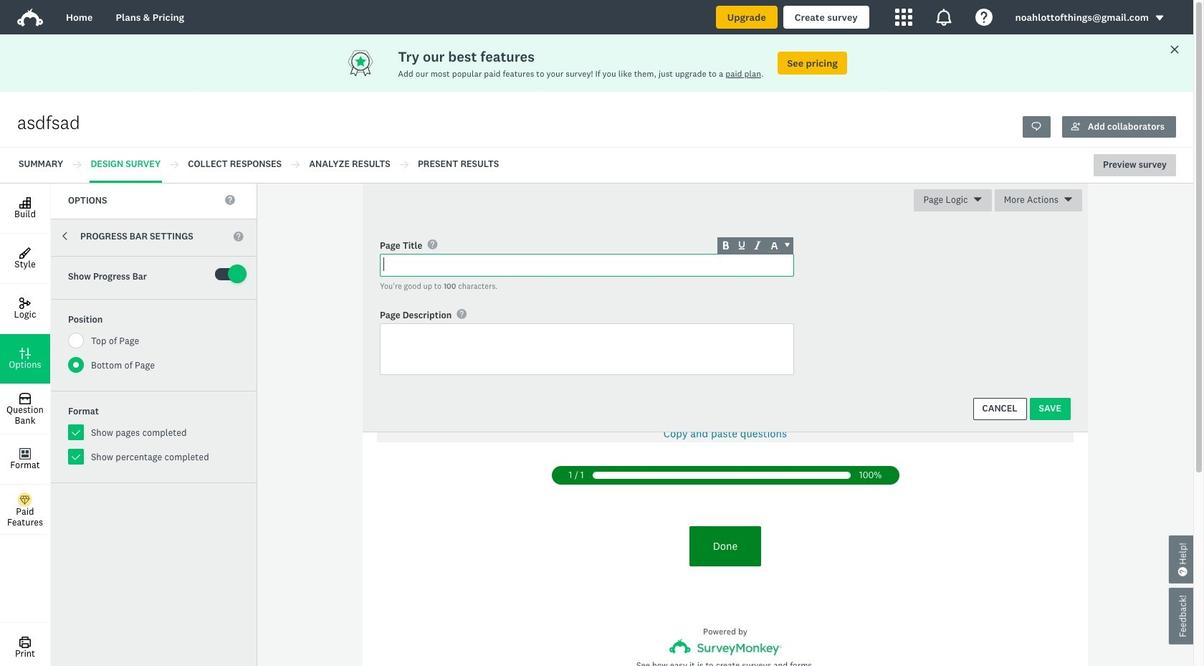 Task type: describe. For each thing, give the bounding box(es) containing it.
help icon image
[[976, 9, 993, 26]]

1 products icon image from the left
[[895, 9, 913, 26]]

surveymonkey logo image
[[17, 9, 43, 27]]



Task type: locate. For each thing, give the bounding box(es) containing it.
2 products icon image from the left
[[936, 9, 953, 26]]

0 horizontal spatial products icon image
[[895, 9, 913, 26]]

products icon image
[[895, 9, 913, 26], [936, 9, 953, 26]]

1 horizontal spatial products icon image
[[936, 9, 953, 26]]

surveymonkey image
[[669, 639, 782, 656]]

rewards image
[[347, 49, 398, 77]]

dropdown arrow image
[[1155, 13, 1165, 23]]



Task type: vqa. For each thing, say whether or not it's contained in the screenshot.
X image
no



